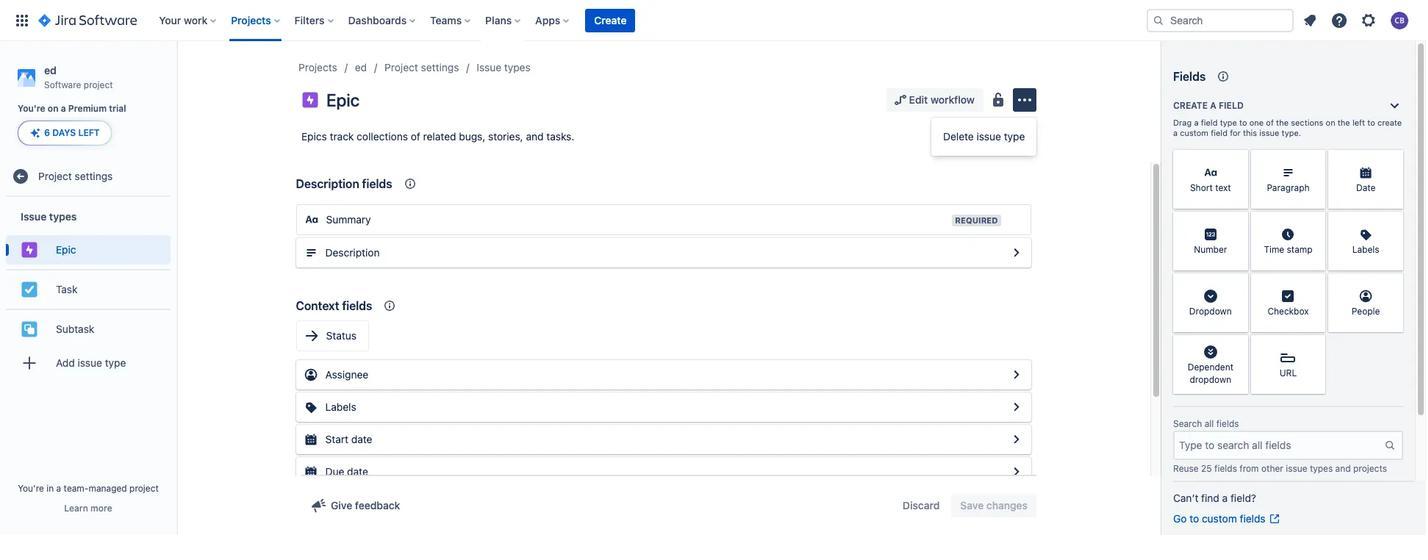 Task type: describe. For each thing, give the bounding box(es) containing it.
premium
[[68, 103, 107, 114]]

Search field
[[1147, 8, 1295, 32]]

more information image for paragraph
[[1307, 152, 1325, 169]]

25
[[1202, 463, 1213, 474]]

epics track collections of related bugs, stories, and tasks.
[[302, 130, 575, 143]]

required
[[956, 216, 998, 225]]

fields
[[1174, 70, 1206, 83]]

discard
[[903, 499, 940, 512]]

issue inside drag a field type to one of the sections on the left to create a custom field for this issue type.
[[1260, 128, 1280, 138]]

open field configuration image for due date
[[1008, 463, 1026, 481]]

assignee button
[[296, 360, 1032, 390]]

for
[[1231, 128, 1241, 138]]

edit
[[910, 93, 928, 106]]

1 vertical spatial project settings
[[38, 170, 113, 182]]

summary
[[326, 213, 371, 226]]

0 vertical spatial project settings
[[385, 61, 459, 74]]

more
[[91, 503, 112, 514]]

collections
[[357, 130, 408, 143]]

due
[[325, 466, 345, 478]]

bugs,
[[459, 130, 486, 143]]

0 horizontal spatial issue types
[[21, 210, 77, 223]]

more information image for time stamp
[[1307, 213, 1325, 231]]

projects link
[[299, 59, 337, 76]]

url
[[1280, 368, 1298, 379]]

workflow
[[931, 93, 975, 106]]

number
[[1195, 245, 1228, 256]]

give feedback
[[331, 499, 400, 512]]

task
[[56, 283, 78, 296]]

1 horizontal spatial project settings link
[[385, 59, 459, 76]]

go to custom fields link
[[1174, 512, 1281, 527]]

more information image for short text
[[1230, 152, 1247, 169]]

1 vertical spatial project
[[129, 483, 159, 494]]

due date
[[325, 466, 368, 478]]

more information about the fields image
[[1215, 68, 1233, 85]]

epic link
[[6, 236, 171, 265]]

can't find a field?
[[1174, 492, 1257, 505]]

field for create
[[1219, 100, 1244, 111]]

type for add issue type
[[105, 357, 126, 369]]

create for create
[[595, 14, 627, 26]]

task link
[[6, 275, 171, 305]]

context fields
[[296, 299, 373, 313]]

more information image for dependent dropdown
[[1230, 337, 1247, 355]]

software
[[44, 79, 81, 90]]

Type to search all fields text field
[[1175, 432, 1385, 459]]

description fields
[[296, 177, 392, 191]]

your work
[[159, 14, 208, 26]]

open field configuration image for description
[[1008, 244, 1026, 262]]

edit workflow
[[910, 93, 975, 106]]

open field configuration image for assignee
[[1008, 366, 1026, 384]]

short text
[[1191, 183, 1232, 194]]

more options image
[[1017, 91, 1034, 109]]

team-
[[64, 483, 89, 494]]

fields up summary
[[362, 177, 392, 191]]

filters
[[295, 14, 325, 26]]

track
[[330, 130, 354, 143]]

type for delete issue type
[[1005, 130, 1026, 143]]

projects for projects 'dropdown button'
[[231, 14, 271, 26]]

date for due date
[[347, 466, 368, 478]]

2 the from the left
[[1338, 118, 1351, 127]]

1 the from the left
[[1277, 118, 1289, 127]]

create
[[1378, 118, 1403, 127]]

2 vertical spatial field
[[1211, 128, 1228, 138]]

dashboards
[[348, 14, 407, 26]]

plans button
[[481, 8, 527, 32]]

open field configuration image for labels
[[1008, 399, 1026, 416]]

learn
[[64, 503, 88, 514]]

go to custom fields
[[1174, 513, 1266, 525]]

0 horizontal spatial types
[[49, 210, 77, 223]]

description for description
[[325, 246, 380, 259]]

appswitcher icon image
[[13, 11, 31, 29]]

related
[[423, 130, 456, 143]]

1 horizontal spatial issue types
[[477, 61, 531, 74]]

time
[[1265, 245, 1285, 256]]

go
[[1174, 513, 1187, 525]]

2 horizontal spatial to
[[1368, 118, 1376, 127]]

stamp
[[1288, 245, 1313, 256]]

more information about the context fields image for description fields
[[401, 175, 419, 193]]

add issue type
[[56, 357, 126, 369]]

days
[[52, 127, 76, 139]]

create button
[[586, 8, 636, 32]]

stories,
[[488, 130, 523, 143]]

your profile and settings image
[[1392, 11, 1409, 29]]

a down more information about the fields icon
[[1211, 100, 1217, 111]]

0 horizontal spatial project settings link
[[6, 162, 171, 191]]

more information about the context fields image for context fields
[[381, 297, 399, 315]]

assignee
[[325, 369, 369, 381]]

you're for you're in a team-managed project
[[18, 483, 44, 494]]

status
[[326, 330, 357, 342]]

1 vertical spatial settings
[[75, 170, 113, 182]]

projects for projects link
[[299, 61, 337, 74]]

add
[[56, 357, 75, 369]]

ed software project
[[44, 64, 113, 90]]

primary element
[[9, 0, 1147, 41]]

can't
[[1174, 492, 1199, 505]]

0 horizontal spatial to
[[1190, 513, 1200, 525]]

more information image for labels
[[1385, 213, 1403, 231]]

type.
[[1282, 128, 1302, 138]]

no restrictions image
[[990, 91, 1008, 109]]

dropdown
[[1190, 306, 1233, 317]]

due date button
[[296, 458, 1032, 487]]

dashboards button
[[344, 8, 422, 32]]

add issue type button
[[6, 349, 171, 378]]

this
[[1244, 128, 1258, 138]]

more information image for checkbox
[[1307, 275, 1325, 293]]

drag a field type to one of the sections on the left to create a custom field for this issue type.
[[1174, 118, 1403, 138]]

from
[[1240, 463, 1260, 474]]

projects button
[[227, 8, 286, 32]]

more information image for people
[[1385, 275, 1403, 293]]

left
[[1353, 118, 1366, 127]]

of inside drag a field type to one of the sections on the left to create a custom field for this issue type.
[[1267, 118, 1275, 127]]

delete issue type button
[[932, 122, 1037, 152]]

edit workflow button
[[886, 88, 984, 112]]

fields inside the go to custom fields link
[[1240, 513, 1266, 525]]

subtask link
[[6, 315, 171, 344]]

search image
[[1153, 14, 1165, 26]]

settings image
[[1361, 11, 1378, 29]]

add issue type image
[[21, 355, 38, 372]]

a right in
[[56, 483, 61, 494]]

delete issue type
[[944, 130, 1026, 143]]

notifications image
[[1302, 11, 1320, 29]]

dependent dropdown
[[1188, 362, 1234, 385]]

labels button
[[296, 393, 1032, 422]]

dropdown
[[1190, 374, 1232, 385]]

1 horizontal spatial to
[[1240, 118, 1248, 127]]

sections
[[1292, 118, 1324, 127]]

more information image for date
[[1385, 152, 1403, 169]]

fields up status
[[342, 299, 373, 313]]

learn more button
[[64, 503, 112, 515]]

group containing issue types
[[6, 197, 171, 387]]



Task type: vqa. For each thing, say whether or not it's contained in the screenshot.
type
yes



Task type: locate. For each thing, give the bounding box(es) containing it.
types down plans popup button
[[504, 61, 531, 74]]

1 vertical spatial custom
[[1203, 513, 1238, 525]]

field up "for"
[[1219, 100, 1244, 111]]

a down software
[[61, 103, 66, 114]]

0 horizontal spatial labels
[[325, 401, 357, 413]]

project
[[84, 79, 113, 90], [129, 483, 159, 494]]

and
[[526, 130, 544, 143], [1336, 463, 1352, 474]]

1 vertical spatial create
[[1174, 100, 1209, 111]]

3 open field configuration image from the top
[[1008, 463, 1026, 481]]

2 horizontal spatial types
[[1311, 463, 1334, 474]]

1 vertical spatial labels
[[325, 401, 357, 413]]

0 vertical spatial epic
[[327, 90, 360, 110]]

0 horizontal spatial project
[[38, 170, 72, 182]]

more information about the context fields image down collections
[[401, 175, 419, 193]]

0 horizontal spatial create
[[595, 14, 627, 26]]

1 vertical spatial open field configuration image
[[1008, 431, 1026, 449]]

create right apps dropdown button
[[595, 14, 627, 26]]

epic right issue type icon
[[327, 90, 360, 110]]

give feedback button
[[302, 494, 409, 518]]

0 vertical spatial date
[[351, 433, 373, 446]]

1 open field configuration image from the top
[[1008, 244, 1026, 262]]

to right left
[[1368, 118, 1376, 127]]

0 horizontal spatial project settings
[[38, 170, 113, 182]]

labels for labels more information image
[[1353, 245, 1380, 256]]

field?
[[1231, 492, 1257, 505]]

on up 6 at the left top of page
[[48, 103, 58, 114]]

0 vertical spatial settings
[[421, 61, 459, 74]]

open field configuration image
[[1008, 244, 1026, 262], [1008, 431, 1026, 449]]

custom down 'can't find a field?'
[[1203, 513, 1238, 525]]

1 vertical spatial open field configuration image
[[1008, 399, 1026, 416]]

labels up people
[[1353, 245, 1380, 256]]

create for create a field
[[1174, 100, 1209, 111]]

0 horizontal spatial settings
[[75, 170, 113, 182]]

1 horizontal spatial epic
[[327, 90, 360, 110]]

custom inside drag a field type to one of the sections on the left to create a custom field for this issue type.
[[1181, 128, 1209, 138]]

6 days left
[[44, 127, 100, 139]]

project settings link down teams
[[385, 59, 459, 76]]

0 vertical spatial description
[[296, 177, 359, 191]]

0 vertical spatial field
[[1219, 100, 1244, 111]]

delete
[[944, 130, 974, 143]]

1 vertical spatial on
[[1327, 118, 1336, 127]]

left
[[78, 127, 100, 139]]

1 horizontal spatial create
[[1174, 100, 1209, 111]]

0 horizontal spatial of
[[411, 130, 421, 143]]

epic up task
[[56, 243, 76, 256]]

0 vertical spatial more information image
[[1385, 152, 1403, 169]]

of
[[1267, 118, 1275, 127], [411, 130, 421, 143]]

the
[[1277, 118, 1289, 127], [1338, 118, 1351, 127]]

the up type.
[[1277, 118, 1289, 127]]

fields right 25
[[1215, 463, 1238, 474]]

other
[[1262, 463, 1284, 474]]

paragraph
[[1268, 183, 1310, 194]]

tasks.
[[547, 130, 575, 143]]

0 vertical spatial and
[[526, 130, 544, 143]]

ed for ed
[[355, 61, 367, 74]]

projects up issue type icon
[[299, 61, 337, 74]]

0 vertical spatial create
[[595, 14, 627, 26]]

types down the "type to search all fields" text field
[[1311, 463, 1334, 474]]

2 vertical spatial type
[[105, 357, 126, 369]]

drag
[[1174, 118, 1192, 127]]

0 vertical spatial custom
[[1181, 128, 1209, 138]]

0 horizontal spatial type
[[105, 357, 126, 369]]

of left related
[[411, 130, 421, 143]]

0 vertical spatial more information about the context fields image
[[401, 175, 419, 193]]

find
[[1202, 492, 1220, 505]]

1 horizontal spatial project
[[129, 483, 159, 494]]

1 open field configuration image from the top
[[1008, 366, 1026, 384]]

teams button
[[426, 8, 477, 32]]

field
[[1219, 100, 1244, 111], [1202, 118, 1218, 127], [1211, 128, 1228, 138]]

plans
[[486, 14, 512, 26]]

on right sections
[[1327, 118, 1336, 127]]

one
[[1250, 118, 1264, 127]]

1 vertical spatial project settings link
[[6, 162, 171, 191]]

date right due
[[347, 466, 368, 478]]

2 vertical spatial types
[[1311, 463, 1334, 474]]

more information about the context fields image right context fields
[[381, 297, 399, 315]]

you're up 6 at the left top of page
[[18, 103, 45, 114]]

start date
[[325, 433, 373, 446]]

start
[[325, 433, 349, 446]]

description for description fields
[[296, 177, 359, 191]]

jira software image
[[38, 11, 137, 29], [38, 11, 137, 29]]

0 vertical spatial project
[[84, 79, 113, 90]]

open field configuration image inside start date "button"
[[1008, 431, 1026, 449]]

0 vertical spatial issue types
[[477, 61, 531, 74]]

0 vertical spatial project settings link
[[385, 59, 459, 76]]

you're left in
[[18, 483, 44, 494]]

you're for you're on a premium trial
[[18, 103, 45, 114]]

type inside button
[[1005, 130, 1026, 143]]

1 vertical spatial type
[[1005, 130, 1026, 143]]

banner
[[0, 0, 1427, 41]]

6 days left button
[[18, 122, 111, 145]]

0 vertical spatial open field configuration image
[[1008, 366, 1026, 384]]

custom
[[1181, 128, 1209, 138], [1203, 513, 1238, 525]]

0 horizontal spatial on
[[48, 103, 58, 114]]

0 horizontal spatial issue
[[21, 210, 47, 223]]

date inside "button"
[[351, 433, 373, 446]]

project right managed
[[129, 483, 159, 494]]

1 horizontal spatial projects
[[299, 61, 337, 74]]

trial
[[109, 103, 126, 114]]

open field configuration image for start date
[[1008, 431, 1026, 449]]

0 horizontal spatial ed
[[44, 64, 56, 76]]

2 open field configuration image from the top
[[1008, 431, 1026, 449]]

1 horizontal spatial ed
[[355, 61, 367, 74]]

type inside drag a field type to one of the sections on the left to create a custom field for this issue type.
[[1221, 118, 1238, 127]]

date
[[1357, 183, 1376, 194]]

custom down the drag
[[1181, 128, 1209, 138]]

issue inside button
[[977, 130, 1002, 143]]

1 horizontal spatial and
[[1336, 463, 1352, 474]]

0 vertical spatial on
[[48, 103, 58, 114]]

1 vertical spatial of
[[411, 130, 421, 143]]

issue inside button
[[78, 357, 102, 369]]

2 vertical spatial more information image
[[1307, 275, 1325, 293]]

reuse 25 fields from other issue types and projects
[[1174, 463, 1388, 474]]

2 horizontal spatial type
[[1221, 118, 1238, 127]]

to up this
[[1240, 118, 1248, 127]]

checkbox
[[1268, 306, 1310, 317]]

ed right projects link
[[355, 61, 367, 74]]

feedback
[[355, 499, 400, 512]]

more information image for number
[[1230, 213, 1247, 231]]

0 horizontal spatial project
[[84, 79, 113, 90]]

more information image
[[1385, 152, 1403, 169], [1385, 213, 1403, 231], [1307, 275, 1325, 293]]

issue right "add"
[[78, 357, 102, 369]]

1 horizontal spatial the
[[1338, 118, 1351, 127]]

this link will be opened in a new tab image
[[1269, 513, 1281, 525]]

you're in a team-managed project
[[18, 483, 159, 494]]

0 vertical spatial open field configuration image
[[1008, 244, 1026, 262]]

type
[[1221, 118, 1238, 127], [1005, 130, 1026, 143], [105, 357, 126, 369]]

field down create a field
[[1202, 118, 1218, 127]]

open field configuration image inside due date button
[[1008, 463, 1026, 481]]

0 vertical spatial project
[[385, 61, 418, 74]]

issue right delete at right top
[[977, 130, 1002, 143]]

1 vertical spatial issue
[[21, 210, 47, 223]]

1 you're from the top
[[18, 103, 45, 114]]

search all fields
[[1174, 419, 1240, 430]]

apps button
[[531, 8, 575, 32]]

issue
[[477, 61, 502, 74], [21, 210, 47, 223]]

fields right all
[[1217, 419, 1240, 430]]

2 you're from the top
[[18, 483, 44, 494]]

type inside button
[[105, 357, 126, 369]]

create inside button
[[595, 14, 627, 26]]

a down the drag
[[1174, 128, 1178, 138]]

2 open field configuration image from the top
[[1008, 399, 1026, 416]]

epics
[[302, 130, 327, 143]]

1 vertical spatial date
[[347, 466, 368, 478]]

issue types down plans popup button
[[477, 61, 531, 74]]

1 horizontal spatial settings
[[421, 61, 459, 74]]

a right find
[[1223, 492, 1229, 505]]

a
[[1211, 100, 1217, 111], [61, 103, 66, 114], [1195, 118, 1199, 127], [1174, 128, 1178, 138], [56, 483, 61, 494], [1223, 492, 1229, 505]]

teams
[[430, 14, 462, 26]]

0 vertical spatial types
[[504, 61, 531, 74]]

open field configuration image inside 'labels' button
[[1008, 399, 1026, 416]]

description button
[[296, 238, 1032, 268]]

1 vertical spatial field
[[1202, 118, 1218, 127]]

description up summary
[[296, 177, 359, 191]]

project
[[385, 61, 418, 74], [38, 170, 72, 182]]

1 vertical spatial description
[[325, 246, 380, 259]]

0 horizontal spatial and
[[526, 130, 544, 143]]

description down summary
[[325, 246, 380, 259]]

type down subtask link
[[105, 357, 126, 369]]

a right the drag
[[1195, 118, 1199, 127]]

your work button
[[155, 8, 222, 32]]

1 vertical spatial and
[[1336, 463, 1352, 474]]

text
[[1216, 183, 1232, 194]]

on inside drag a field type to one of the sections on the left to create a custom field for this issue type.
[[1327, 118, 1336, 127]]

search
[[1174, 419, 1203, 430]]

project settings link down left on the left top of page
[[6, 162, 171, 191]]

open field configuration image
[[1008, 366, 1026, 384], [1008, 399, 1026, 416], [1008, 463, 1026, 481]]

and left tasks.
[[526, 130, 544, 143]]

type up "for"
[[1221, 118, 1238, 127]]

1 vertical spatial types
[[49, 210, 77, 223]]

0 vertical spatial issue
[[477, 61, 502, 74]]

ed up software
[[44, 64, 56, 76]]

you're
[[18, 103, 45, 114], [18, 483, 44, 494]]

and for stories,
[[526, 130, 544, 143]]

labels inside button
[[325, 401, 357, 413]]

project up premium
[[84, 79, 113, 90]]

1 vertical spatial issue types
[[21, 210, 77, 223]]

date right the start
[[351, 433, 373, 446]]

0 vertical spatial projects
[[231, 14, 271, 26]]

issue right other
[[1287, 463, 1308, 474]]

and left projects
[[1336, 463, 1352, 474]]

description inside button
[[325, 246, 380, 259]]

reuse
[[1174, 463, 1199, 474]]

6
[[44, 127, 50, 139]]

field for drag
[[1202, 118, 1218, 127]]

date
[[351, 433, 373, 446], [347, 466, 368, 478]]

0 horizontal spatial projects
[[231, 14, 271, 26]]

more information image for dropdown
[[1230, 275, 1247, 293]]

date for start date
[[351, 433, 373, 446]]

project settings down teams
[[385, 61, 459, 74]]

ed link
[[355, 59, 367, 76]]

open field configuration image inside description button
[[1008, 244, 1026, 262]]

labels for open field configuration image inside the 'labels' button
[[325, 401, 357, 413]]

epic
[[327, 90, 360, 110], [56, 243, 76, 256]]

0 horizontal spatial epic
[[56, 243, 76, 256]]

project settings link
[[385, 59, 459, 76], [6, 162, 171, 191]]

settings down left on the left top of page
[[75, 170, 113, 182]]

project settings down 6 days left
[[38, 170, 113, 182]]

1 vertical spatial projects
[[299, 61, 337, 74]]

ed for ed software project
[[44, 64, 56, 76]]

ed inside ed software project
[[44, 64, 56, 76]]

discard button
[[894, 494, 949, 518]]

time stamp
[[1265, 245, 1313, 256]]

open field configuration image inside assignee button
[[1008, 366, 1026, 384]]

0 horizontal spatial the
[[1277, 118, 1289, 127]]

1 horizontal spatial of
[[1267, 118, 1275, 127]]

and for types
[[1336, 463, 1352, 474]]

1 vertical spatial more information image
[[1385, 213, 1403, 231]]

create a field
[[1174, 100, 1244, 111]]

banner containing your work
[[0, 0, 1427, 41]]

field left "for"
[[1211, 128, 1228, 138]]

you're on a premium trial
[[18, 103, 126, 114]]

create
[[595, 14, 627, 26], [1174, 100, 1209, 111]]

all
[[1205, 419, 1215, 430]]

help image
[[1331, 11, 1349, 29]]

1 horizontal spatial project
[[385, 61, 418, 74]]

2 vertical spatial open field configuration image
[[1008, 463, 1026, 481]]

more information about the context fields image
[[401, 175, 419, 193], [381, 297, 399, 315]]

0 vertical spatial of
[[1267, 118, 1275, 127]]

context
[[296, 299, 339, 313]]

0 horizontal spatial more information about the context fields image
[[381, 297, 399, 315]]

1 horizontal spatial on
[[1327, 118, 1336, 127]]

give
[[331, 499, 353, 512]]

managed
[[89, 483, 127, 494]]

short
[[1191, 183, 1213, 194]]

create up the drag
[[1174, 100, 1209, 111]]

1 horizontal spatial labels
[[1353, 245, 1380, 256]]

0 vertical spatial you're
[[18, 103, 45, 114]]

1 horizontal spatial more information about the context fields image
[[401, 175, 419, 193]]

epic group
[[6, 231, 171, 269]]

project down 6 days left dropdown button on the left of the page
[[38, 170, 72, 182]]

start date button
[[296, 425, 1032, 455]]

people
[[1353, 306, 1381, 317]]

labels up the start
[[325, 401, 357, 413]]

1 vertical spatial project
[[38, 170, 72, 182]]

0 vertical spatial type
[[1221, 118, 1238, 127]]

type down the more options image
[[1005, 130, 1026, 143]]

learn more
[[64, 503, 112, 514]]

more information image
[[1230, 152, 1247, 169], [1307, 152, 1325, 169], [1230, 213, 1247, 231], [1307, 213, 1325, 231], [1230, 275, 1247, 293], [1385, 275, 1403, 293], [1230, 337, 1247, 355]]

1 horizontal spatial type
[[1005, 130, 1026, 143]]

1 horizontal spatial project settings
[[385, 61, 459, 74]]

issue up the epic group on the left of the page
[[21, 210, 47, 223]]

project inside ed software project
[[84, 79, 113, 90]]

group
[[6, 197, 171, 387]]

1 vertical spatial you're
[[18, 483, 44, 494]]

0 vertical spatial labels
[[1353, 245, 1380, 256]]

issue types link
[[477, 59, 531, 76]]

issue down one
[[1260, 128, 1280, 138]]

epic inside group
[[56, 243, 76, 256]]

settings down teams
[[421, 61, 459, 74]]

of right one
[[1267, 118, 1275, 127]]

date inside button
[[347, 466, 368, 478]]

types
[[504, 61, 531, 74], [49, 210, 77, 223], [1311, 463, 1334, 474]]

to right go
[[1190, 513, 1200, 525]]

the left left
[[1338, 118, 1351, 127]]

1 horizontal spatial types
[[504, 61, 531, 74]]

fields left 'this link will be opened in a new tab' icon
[[1240, 513, 1266, 525]]

project settings
[[385, 61, 459, 74], [38, 170, 113, 182]]

types up the epic group on the left of the page
[[49, 210, 77, 223]]

issue types up the epic group on the left of the page
[[21, 210, 77, 223]]

issue type icon image
[[302, 91, 319, 109]]

sidebar navigation image
[[160, 59, 193, 88]]

1 vertical spatial epic
[[56, 243, 76, 256]]

1 vertical spatial more information about the context fields image
[[381, 297, 399, 315]]

filters button
[[290, 8, 340, 32]]

1 horizontal spatial issue
[[477, 61, 502, 74]]

projects right work
[[231, 14, 271, 26]]

on
[[48, 103, 58, 114], [1327, 118, 1336, 127]]

your
[[159, 14, 181, 26]]

projects inside 'dropdown button'
[[231, 14, 271, 26]]

project right the ed link
[[385, 61, 418, 74]]

issue down plans on the left of the page
[[477, 61, 502, 74]]



